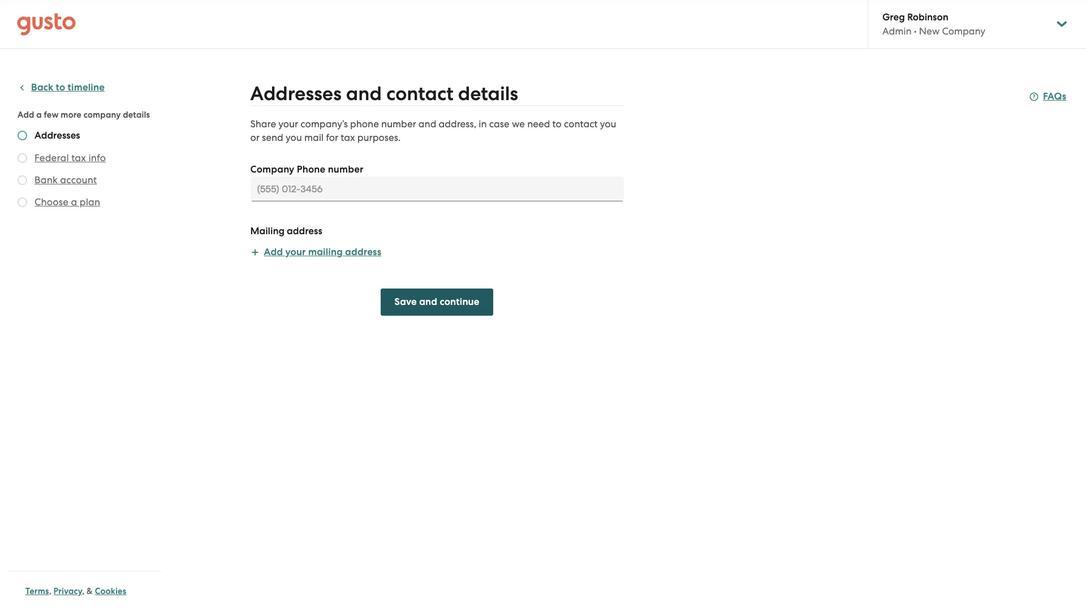 Task type: describe. For each thing, give the bounding box(es) containing it.
tax inside share your company's phone number and address, in case we need to contact you or send you mail for tax purposes.
[[341, 132, 355, 143]]

cookies button
[[95, 585, 126, 598]]

admin
[[883, 25, 912, 37]]

2 check image from the top
[[18, 175, 27, 185]]

to inside share your company's phone number and address, in case we need to contact you or send you mail for tax purposes.
[[553, 118, 562, 130]]

add for add a few more company details
[[18, 110, 34, 120]]

save
[[395, 296, 417, 308]]

tax inside button
[[71, 152, 86, 164]]

2 , from the left
[[82, 586, 85, 597]]

•
[[914, 25, 917, 37]]

purposes.
[[358, 132, 401, 143]]

choose a plan
[[35, 196, 100, 208]]

0 vertical spatial contact
[[387, 82, 454, 105]]

faqs
[[1044, 91, 1067, 102]]

address,
[[439, 118, 477, 130]]

mail
[[304, 132, 324, 143]]

to inside button
[[56, 81, 65, 93]]

need
[[528, 118, 550, 130]]

0 vertical spatial address
[[287, 225, 322, 237]]

back
[[31, 81, 53, 93]]

choose a plan button
[[35, 195, 100, 209]]

1 , from the left
[[49, 586, 51, 597]]

addresses for addresses and contact details
[[250, 82, 342, 105]]

add for add your mailing address
[[264, 246, 283, 258]]

1 check image from the top
[[18, 131, 27, 140]]

new
[[920, 25, 940, 37]]

0 horizontal spatial details
[[123, 110, 150, 120]]

addresses for addresses
[[35, 130, 80, 141]]

1 horizontal spatial you
[[600, 118, 617, 130]]

bank account button
[[35, 173, 97, 187]]

mailing address
[[250, 225, 322, 237]]

privacy
[[54, 586, 82, 597]]

company inside greg robinson admin • new company
[[943, 25, 986, 37]]

federal
[[35, 152, 69, 164]]

1 vertical spatial number
[[328, 164, 364, 175]]

a for add
[[36, 110, 42, 120]]

phone
[[350, 118, 379, 130]]

cookies
[[95, 586, 126, 597]]

privacy link
[[54, 586, 82, 597]]

more
[[61, 110, 81, 120]]



Task type: locate. For each thing, give the bounding box(es) containing it.
few
[[44, 110, 59, 120]]

and inside button
[[419, 296, 438, 308]]

0 vertical spatial addresses
[[250, 82, 342, 105]]

1 vertical spatial check image
[[18, 198, 27, 207]]

0 horizontal spatial address
[[287, 225, 322, 237]]

addresses up company's
[[250, 82, 342, 105]]

1 vertical spatial you
[[286, 132, 302, 143]]

contact inside share your company's phone number and address, in case we need to contact you or send you mail for tax purposes.
[[564, 118, 598, 130]]

tax right for
[[341, 132, 355, 143]]

check image for federal
[[18, 153, 27, 163]]

0 vertical spatial and
[[346, 82, 382, 105]]

mailing
[[250, 225, 285, 237]]

and right save
[[419, 296, 438, 308]]

timeline
[[68, 81, 105, 93]]

case
[[489, 118, 510, 130]]

terms link
[[25, 586, 49, 597]]

details
[[458, 82, 518, 105], [123, 110, 150, 120]]

1 vertical spatial tax
[[71, 152, 86, 164]]

1 horizontal spatial addresses
[[250, 82, 342, 105]]

0 vertical spatial company
[[943, 25, 986, 37]]

1 vertical spatial contact
[[564, 118, 598, 130]]

greg robinson admin • new company
[[883, 11, 986, 37]]

0 vertical spatial check image
[[18, 153, 27, 163]]

details up in
[[458, 82, 518, 105]]

address up add your mailing address
[[287, 225, 322, 237]]

addresses inside list
[[35, 130, 80, 141]]

1 vertical spatial and
[[419, 118, 437, 130]]

, left & at the left bottom of page
[[82, 586, 85, 597]]

0 vertical spatial number
[[381, 118, 416, 130]]

addresses
[[250, 82, 342, 105], [35, 130, 80, 141]]

company
[[84, 110, 121, 120]]

faqs button
[[1030, 90, 1067, 104]]

1 vertical spatial check image
[[18, 175, 27, 185]]

1 horizontal spatial address
[[345, 246, 382, 258]]

bank account
[[35, 174, 97, 186]]

1 horizontal spatial a
[[71, 196, 77, 208]]

add your mailing address
[[264, 246, 382, 258]]

and for addresses
[[346, 82, 382, 105]]

your up "send"
[[279, 118, 298, 130]]

0 vertical spatial you
[[600, 118, 617, 130]]

info
[[89, 152, 106, 164]]

federal tax info
[[35, 152, 106, 164]]

0 vertical spatial check image
[[18, 131, 27, 140]]

a left plan
[[71, 196, 77, 208]]

bank
[[35, 174, 58, 186]]

1 horizontal spatial add
[[264, 246, 283, 258]]

0 horizontal spatial tax
[[71, 152, 86, 164]]

check image
[[18, 131, 27, 140], [18, 175, 27, 185]]

your for share
[[279, 118, 298, 130]]

company's
[[301, 118, 348, 130]]

0 horizontal spatial add
[[18, 110, 34, 120]]

plan
[[80, 196, 100, 208]]

for
[[326, 132, 339, 143]]

address
[[287, 225, 322, 237], [345, 246, 382, 258]]

, left privacy link
[[49, 586, 51, 597]]

number inside share your company's phone number and address, in case we need to contact you or send you mail for tax purposes.
[[381, 118, 416, 130]]

continue
[[440, 296, 480, 308]]

0 vertical spatial details
[[458, 82, 518, 105]]

tax
[[341, 132, 355, 143], [71, 152, 86, 164]]

1 vertical spatial your
[[285, 246, 306, 258]]

a
[[36, 110, 42, 120], [71, 196, 77, 208]]

federal tax info button
[[35, 151, 106, 165]]

home image
[[17, 13, 76, 35]]

Company Phone number telephone field
[[250, 177, 624, 201]]

1 vertical spatial add
[[264, 246, 283, 258]]

0 horizontal spatial to
[[56, 81, 65, 93]]

1 horizontal spatial details
[[458, 82, 518, 105]]

1 vertical spatial details
[[123, 110, 150, 120]]

add left few
[[18, 110, 34, 120]]

a inside button
[[71, 196, 77, 208]]

addresses down few
[[35, 130, 80, 141]]

your inside share your company's phone number and address, in case we need to contact you or send you mail for tax purposes.
[[279, 118, 298, 130]]

addresses and contact details
[[250, 82, 518, 105]]

back to timeline
[[31, 81, 105, 93]]

your
[[279, 118, 298, 130], [285, 246, 306, 258]]

1 vertical spatial company
[[250, 164, 295, 175]]

and up phone
[[346, 82, 382, 105]]

number
[[381, 118, 416, 130], [328, 164, 364, 175]]

you
[[600, 118, 617, 130], [286, 132, 302, 143]]

company
[[943, 25, 986, 37], [250, 164, 295, 175]]

1 vertical spatial address
[[345, 246, 382, 258]]

add down mailing
[[264, 246, 283, 258]]

0 horizontal spatial company
[[250, 164, 295, 175]]

1 horizontal spatial contact
[[564, 118, 598, 130]]

back to timeline button
[[18, 81, 105, 95]]

1 horizontal spatial ,
[[82, 586, 85, 597]]

a left few
[[36, 110, 42, 120]]

check image
[[18, 153, 27, 163], [18, 198, 27, 207]]

greg
[[883, 11, 905, 23]]

and
[[346, 82, 382, 105], [419, 118, 437, 130], [419, 296, 438, 308]]

terms
[[25, 586, 49, 597]]

1 horizontal spatial number
[[381, 118, 416, 130]]

&
[[87, 586, 93, 597]]

check image left federal
[[18, 153, 27, 163]]

share your company's phone number and address, in case we need to contact you or send you mail for tax purposes.
[[250, 118, 617, 143]]

1 horizontal spatial to
[[553, 118, 562, 130]]

and left address,
[[419, 118, 437, 130]]

0 horizontal spatial ,
[[49, 586, 51, 597]]

account
[[60, 174, 97, 186]]

1 vertical spatial addresses
[[35, 130, 80, 141]]

contact
[[387, 82, 454, 105], [564, 118, 598, 130]]

company phone number
[[250, 164, 364, 175]]

details right company
[[123, 110, 150, 120]]

terms , privacy , & cookies
[[25, 586, 126, 597]]

save and continue
[[395, 296, 480, 308]]

we
[[512, 118, 525, 130]]

2 vertical spatial and
[[419, 296, 438, 308]]

1 horizontal spatial tax
[[341, 132, 355, 143]]

company right new
[[943, 25, 986, 37]]

number right phone
[[328, 164, 364, 175]]

your for add
[[285, 246, 306, 258]]

0 vertical spatial tax
[[341, 132, 355, 143]]

robinson
[[908, 11, 949, 23]]

add a few more company details
[[18, 110, 150, 120]]

in
[[479, 118, 487, 130]]

save and continue button
[[381, 289, 493, 316]]

and for save
[[419, 296, 438, 308]]

1 vertical spatial to
[[553, 118, 562, 130]]

0 vertical spatial your
[[279, 118, 298, 130]]

to right need
[[553, 118, 562, 130]]

0 vertical spatial to
[[56, 81, 65, 93]]

1 check image from the top
[[18, 153, 27, 163]]

your down mailing address
[[285, 246, 306, 258]]

share
[[250, 118, 276, 130]]

contact right need
[[564, 118, 598, 130]]

add
[[18, 110, 34, 120], [264, 246, 283, 258]]

choose
[[35, 196, 68, 208]]

to
[[56, 81, 65, 93], [553, 118, 562, 130]]

1 vertical spatial a
[[71, 196, 77, 208]]

send
[[262, 132, 283, 143]]

company down "send"
[[250, 164, 295, 175]]

tax left the info
[[71, 152, 86, 164]]

check image left the choose
[[18, 198, 27, 207]]

mailing
[[308, 246, 343, 258]]

addresses list
[[18, 130, 157, 211]]

number up purposes.
[[381, 118, 416, 130]]

contact up share your company's phone number and address, in case we need to contact you or send you mail for tax purposes.
[[387, 82, 454, 105]]

0 vertical spatial a
[[36, 110, 42, 120]]

a for choose
[[71, 196, 77, 208]]

0 horizontal spatial a
[[36, 110, 42, 120]]

0 horizontal spatial addresses
[[35, 130, 80, 141]]

address right mailing
[[345, 246, 382, 258]]

and inside share your company's phone number and address, in case we need to contact you or send you mail for tax purposes.
[[419, 118, 437, 130]]

0 horizontal spatial you
[[286, 132, 302, 143]]

1 horizontal spatial company
[[943, 25, 986, 37]]

0 horizontal spatial contact
[[387, 82, 454, 105]]

0 horizontal spatial number
[[328, 164, 364, 175]]

0 vertical spatial add
[[18, 110, 34, 120]]

2 check image from the top
[[18, 198, 27, 207]]

or
[[250, 132, 260, 143]]

,
[[49, 586, 51, 597], [82, 586, 85, 597]]

check image for choose
[[18, 198, 27, 207]]

to right the back
[[56, 81, 65, 93]]

phone
[[297, 164, 326, 175]]



Task type: vqa. For each thing, say whether or not it's contained in the screenshot.
main on the top of page
no



